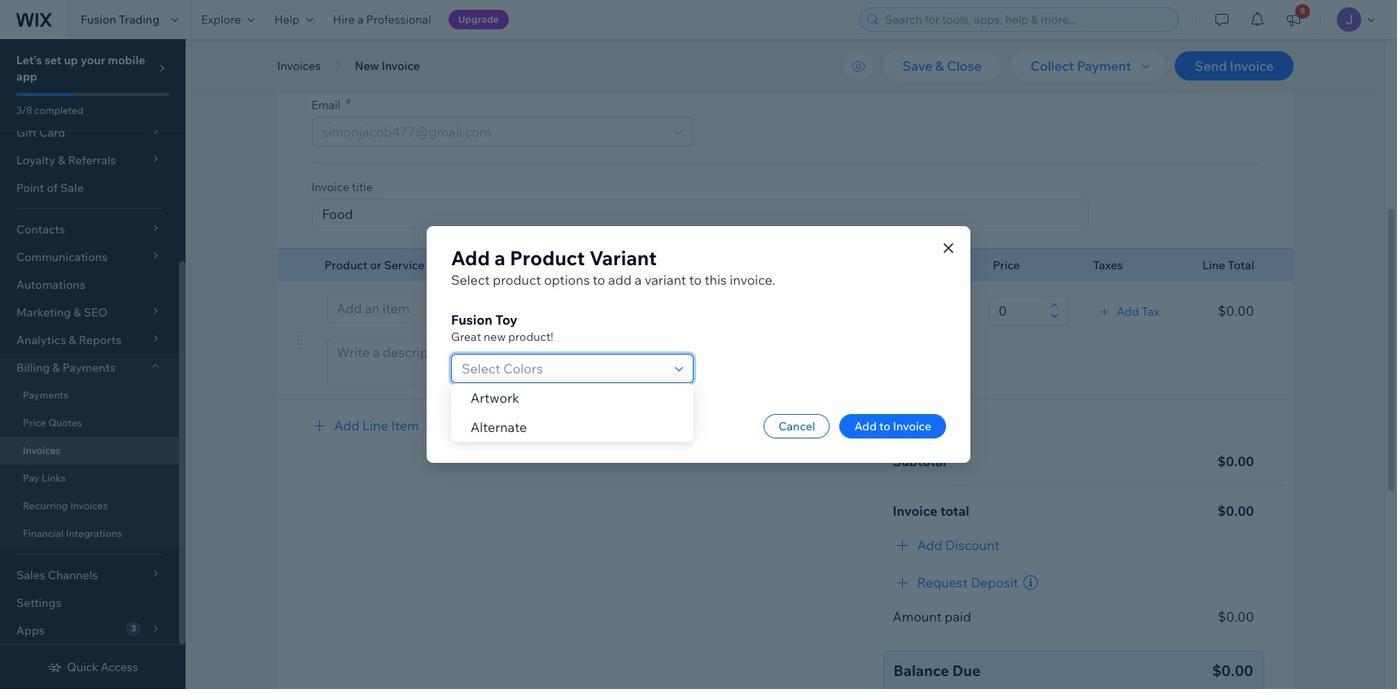 Task type: locate. For each thing, give the bounding box(es) containing it.
0 horizontal spatial customer
[[311, 34, 364, 49]]

None text field
[[994, 297, 1045, 325]]

add inside 'button'
[[334, 418, 359, 434]]

1 horizontal spatial &
[[935, 58, 944, 74]]

add up select
[[451, 246, 490, 270]]

billing
[[16, 361, 50, 375]]

0 vertical spatial &
[[935, 58, 944, 74]]

financial integrations link
[[0, 520, 179, 548]]

product up options
[[510, 246, 585, 270]]

0 vertical spatial payments
[[62, 361, 116, 375]]

1 vertical spatial payments
[[23, 389, 68, 401]]

recurring
[[23, 500, 68, 512]]

amount
[[893, 609, 942, 625]]

1 horizontal spatial *
[[369, 31, 375, 50]]

product left or
[[324, 258, 368, 273]]

2 horizontal spatial invoices
[[277, 59, 321, 73]]

amount paid
[[893, 609, 971, 625]]

price quotes
[[23, 417, 82, 429]]

a
[[357, 12, 364, 27], [494, 246, 505, 270], [635, 272, 642, 288]]

add tax button
[[1098, 305, 1159, 319]]

& inside button
[[935, 58, 944, 74]]

price
[[993, 258, 1020, 273], [23, 417, 46, 429]]

add left tax at the right
[[1117, 305, 1139, 319]]

invoices link
[[0, 437, 179, 465]]

access
[[101, 660, 138, 675]]

& right billing
[[52, 361, 60, 375]]

app
[[16, 69, 37, 84]]

Add an item field
[[332, 295, 815, 322]]

1 vertical spatial *
[[345, 94, 351, 113]]

invoices down pay links link
[[70, 500, 108, 512]]

*
[[369, 31, 375, 50], [345, 94, 351, 113]]

invoices inside button
[[277, 59, 321, 73]]

to inside add to invoice button
[[879, 419, 890, 434]]

add down invoice total
[[917, 537, 942, 554]]

0 vertical spatial invoices
[[277, 59, 321, 73]]

tax
[[1142, 305, 1159, 319]]

line inside 'button'
[[362, 418, 388, 434]]

fusion
[[81, 12, 116, 27], [451, 312, 493, 328]]

1 vertical spatial line
[[362, 418, 388, 434]]

a up product
[[494, 246, 505, 270]]

cancel
[[779, 419, 815, 434]]

1 vertical spatial fusion
[[451, 312, 493, 328]]

2 horizontal spatial to
[[879, 419, 890, 434]]

product or service
[[324, 258, 424, 273]]

customer
[[311, 34, 364, 49], [1173, 36, 1233, 52]]

fusion inside fusion toy great new product!
[[451, 312, 493, 328]]

payments
[[62, 361, 116, 375], [23, 389, 68, 401]]

price:
[[451, 418, 485, 435]]

item
[[391, 418, 419, 434]]

payments up the payments "link"
[[62, 361, 116, 375]]

0 horizontal spatial &
[[52, 361, 60, 375]]

to
[[593, 272, 605, 288], [689, 272, 702, 288], [879, 419, 890, 434]]

add inside "add a product variant select product options to add a variant to this invoice."
[[451, 246, 490, 270]]

service
[[384, 258, 424, 273]]

integrations
[[66, 528, 122, 540]]

0 horizontal spatial line
[[362, 418, 388, 434]]

invoice title
[[311, 180, 373, 195]]

fusion up great
[[451, 312, 493, 328]]

hire
[[333, 12, 355, 27]]

* for email *
[[345, 94, 351, 113]]

fusion left trading
[[81, 12, 116, 27]]

1 horizontal spatial line
[[1203, 258, 1225, 273]]

customer down hire on the left of the page
[[311, 34, 364, 49]]

financial integrations
[[23, 528, 122, 540]]

0 vertical spatial a
[[357, 12, 364, 27]]

* down hire a professional
[[369, 31, 375, 50]]

1 horizontal spatial fusion
[[451, 312, 493, 328]]

payments inside "link"
[[23, 389, 68, 401]]

* for customer *
[[369, 31, 375, 50]]

line left total
[[1203, 258, 1225, 273]]

product
[[510, 246, 585, 270], [324, 258, 368, 273]]

0 horizontal spatial invoices
[[23, 445, 61, 457]]

0 vertical spatial fusion
[[81, 12, 116, 27]]

Write a description text field
[[327, 339, 838, 386]]

product
[[493, 272, 541, 288]]

invoice right the new
[[382, 59, 420, 73]]

1 vertical spatial a
[[494, 246, 505, 270]]

line
[[1203, 258, 1225, 273], [362, 418, 388, 434]]

fusion toy great new product!
[[451, 312, 553, 344]]

add right 'cancel' button
[[854, 419, 877, 434]]

save
[[903, 58, 933, 74]]

& for save
[[935, 58, 944, 74]]

0 vertical spatial *
[[369, 31, 375, 50]]

price inside sidebar element
[[23, 417, 46, 429]]

8 button
[[1276, 0, 1312, 39]]

1 vertical spatial &
[[52, 361, 60, 375]]

invoices down help button
[[277, 59, 321, 73]]

price quotes link
[[0, 410, 179, 437]]

line total
[[1203, 258, 1254, 273]]

payments up price quotes
[[23, 389, 68, 401]]

list box
[[451, 383, 694, 442]]

1 vertical spatial invoices
[[23, 445, 61, 457]]

0 vertical spatial price
[[993, 258, 1020, 273]]

billing & payments button
[[0, 354, 179, 382]]

settings
[[16, 596, 61, 611]]

edit
[[1146, 36, 1170, 52]]

3/8
[[16, 104, 32, 116]]

0 vertical spatial line
[[1203, 258, 1225, 273]]

& right save
[[935, 58, 944, 74]]

8
[[1300, 6, 1305, 16]]

customer inside the customer *
[[311, 34, 364, 49]]

1 horizontal spatial invoices
[[70, 500, 108, 512]]

a right add
[[635, 272, 642, 288]]

new invoice
[[355, 59, 420, 73]]

a for professional
[[357, 12, 364, 27]]

invoices up pay links
[[23, 445, 61, 457]]

0 horizontal spatial a
[[357, 12, 364, 27]]

add
[[451, 246, 490, 270], [1117, 305, 1139, 319], [334, 418, 359, 434], [854, 419, 877, 434], [917, 537, 942, 554]]

a right hire on the left of the page
[[357, 12, 364, 27]]

request
[[917, 575, 968, 591]]

1 horizontal spatial product
[[510, 246, 585, 270]]

Choose a contact field
[[317, 55, 1065, 82]]

your
[[81, 53, 105, 68]]

* right email
[[345, 94, 351, 113]]

add line item
[[334, 418, 419, 434]]

fusion for trading
[[81, 12, 116, 27]]

or
[[370, 258, 381, 273]]

$0.00
[[1218, 303, 1254, 319], [1218, 453, 1254, 470], [1218, 503, 1254, 519], [1218, 609, 1254, 625], [1212, 662, 1253, 681]]

line left 'item'
[[362, 418, 388, 434]]

1 horizontal spatial price
[[993, 258, 1020, 273]]

add left 'item'
[[334, 418, 359, 434]]

0 horizontal spatial fusion
[[81, 12, 116, 27]]

let's
[[16, 53, 42, 68]]

1 horizontal spatial a
[[494, 246, 505, 270]]

1 vertical spatial price
[[23, 417, 46, 429]]

great
[[451, 330, 481, 344]]

help
[[274, 12, 299, 27]]

add to invoice
[[854, 419, 931, 434]]

list box containing artwork
[[451, 383, 694, 442]]

due
[[952, 662, 981, 681]]

1 horizontal spatial customer
[[1173, 36, 1233, 52]]

&
[[935, 58, 944, 74], [52, 361, 60, 375]]

0 horizontal spatial price
[[23, 417, 46, 429]]

invoice total
[[893, 503, 969, 519]]

customer up send
[[1173, 36, 1233, 52]]

professional
[[366, 12, 431, 27]]

quick access button
[[47, 660, 138, 675]]

new invoice button
[[347, 54, 428, 78]]

add for a
[[451, 246, 490, 270]]

deposit
[[971, 575, 1018, 591]]

invoice up subtotal
[[893, 419, 931, 434]]

$0.00 for due
[[1212, 662, 1253, 681]]

taxes
[[1093, 258, 1123, 273]]

send invoice
[[1195, 58, 1274, 74]]

edit customer info button
[[1121, 34, 1259, 54]]

& inside 'dropdown button'
[[52, 361, 60, 375]]

add to invoice button
[[840, 414, 946, 439]]

financial
[[23, 528, 64, 540]]

add for tax
[[1117, 305, 1139, 319]]

fusion for toy
[[451, 312, 493, 328]]

add for line
[[334, 418, 359, 434]]

0 horizontal spatial *
[[345, 94, 351, 113]]

2 vertical spatial invoices
[[70, 500, 108, 512]]

2 vertical spatial a
[[635, 272, 642, 288]]

cancel button
[[764, 414, 830, 439]]

trading
[[119, 12, 160, 27]]



Task type: vqa. For each thing, say whether or not it's contained in the screenshot.
Getting Started image
no



Task type: describe. For each thing, give the bounding box(es) containing it.
price for price
[[993, 258, 1020, 273]]

request deposit
[[917, 575, 1018, 591]]

2 horizontal spatial a
[[635, 272, 642, 288]]

pay
[[23, 472, 39, 484]]

payments inside 'dropdown button'
[[62, 361, 116, 375]]

select
[[451, 272, 490, 288]]

let's set up your mobile app
[[16, 53, 145, 84]]

options
[[544, 272, 590, 288]]

this
[[705, 272, 727, 288]]

email
[[311, 98, 340, 112]]

save & close
[[903, 58, 982, 74]]

pay links link
[[0, 465, 179, 493]]

product inside "add a product variant select product options to add a variant to this invoice."
[[510, 246, 585, 270]]

send invoice button
[[1175, 51, 1293, 81]]

& for billing
[[52, 361, 60, 375]]

add a product variant select product options to add a variant to this invoice.
[[451, 246, 775, 288]]

invoice down the info
[[1230, 58, 1274, 74]]

total
[[1228, 258, 1254, 273]]

help button
[[265, 0, 323, 39]]

mobile
[[108, 53, 145, 68]]

add for discount
[[917, 537, 942, 554]]

new
[[355, 59, 379, 73]]

settings link
[[0, 589, 179, 617]]

automations link
[[0, 271, 179, 299]]

$4.00
[[488, 418, 524, 435]]

invoices for invoices link
[[23, 445, 61, 457]]

request deposit button
[[893, 573, 1021, 593]]

title
[[352, 180, 373, 195]]

quick
[[67, 660, 98, 675]]

discount
[[945, 537, 1000, 554]]

customer *
[[311, 31, 375, 50]]

0 horizontal spatial to
[[593, 272, 605, 288]]

a for product
[[494, 246, 505, 270]]

add tax
[[1117, 305, 1159, 319]]

Invoice title field
[[317, 200, 1082, 228]]

Email field
[[317, 118, 669, 146]]

send
[[1195, 58, 1227, 74]]

balance
[[894, 662, 949, 681]]

sidebar element
[[0, 0, 186, 690]]

new
[[484, 330, 506, 344]]

add for to
[[854, 419, 877, 434]]

0 horizontal spatial product
[[324, 258, 368, 273]]

invoice left the title
[[311, 180, 349, 195]]

balance due
[[894, 662, 981, 681]]

$0.00 for paid
[[1218, 609, 1254, 625]]

recurring invoices link
[[0, 493, 179, 520]]

paid
[[945, 609, 971, 625]]

alternate
[[471, 419, 527, 436]]

hire a professional
[[333, 12, 431, 27]]

$0.00 for total
[[1218, 503, 1254, 519]]

add discount
[[917, 537, 1000, 554]]

set
[[45, 53, 61, 68]]

invoices for invoices button
[[277, 59, 321, 73]]

price for price quotes
[[23, 417, 46, 429]]

upgrade
[[458, 13, 499, 25]]

info
[[1236, 36, 1259, 52]]

add line item button
[[310, 416, 419, 436]]

subtotal
[[893, 453, 946, 470]]

completed
[[34, 104, 83, 116]]

quotes
[[48, 417, 82, 429]]

point of sale link
[[0, 174, 179, 202]]

total
[[940, 503, 969, 519]]

invoice left total at the right of page
[[893, 503, 937, 519]]

artwork
[[471, 390, 519, 406]]

invoice.
[[730, 272, 775, 288]]

billing & payments
[[16, 361, 116, 375]]

pay links
[[23, 472, 66, 484]]

automations
[[16, 278, 85, 292]]

invoices button
[[269, 54, 329, 78]]

hire a professional link
[[323, 0, 441, 39]]

add
[[608, 272, 632, 288]]

point
[[16, 181, 44, 195]]

product!
[[508, 330, 553, 344]]

price: $4.00
[[451, 418, 524, 435]]

variant
[[589, 246, 657, 270]]

edit customer info
[[1146, 36, 1259, 52]]

add discount button
[[893, 536, 1009, 555]]

customer inside button
[[1173, 36, 1233, 52]]

point of sale
[[16, 181, 84, 195]]

save & close button
[[883, 51, 1001, 81]]

explore
[[201, 12, 241, 27]]

links
[[42, 472, 66, 484]]

quick access
[[67, 660, 138, 675]]

Select Colors field
[[457, 355, 670, 383]]

email *
[[311, 94, 351, 113]]

Search for tools, apps, help & more... field
[[880, 8, 1173, 31]]

upgrade button
[[448, 10, 509, 29]]

1 horizontal spatial to
[[689, 272, 702, 288]]

of
[[47, 181, 58, 195]]

3/8 completed
[[16, 104, 83, 116]]

up
[[64, 53, 78, 68]]

fusion trading
[[81, 12, 160, 27]]



